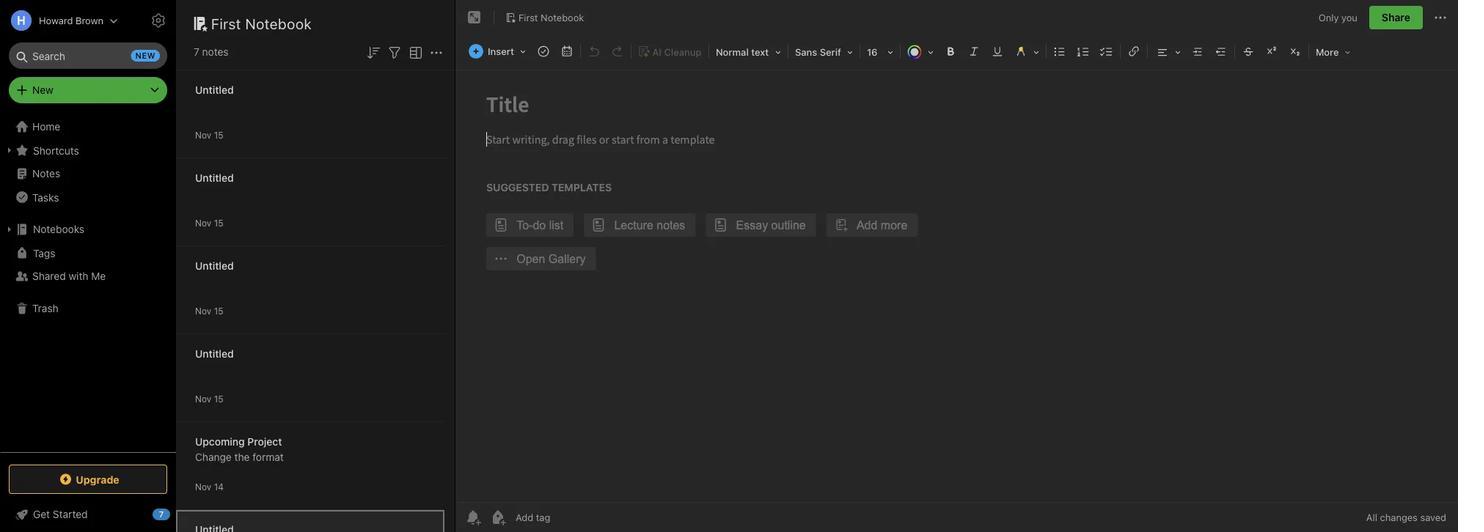 Task type: locate. For each thing, give the bounding box(es) containing it.
brown
[[76, 15, 103, 26]]

tree
[[0, 115, 176, 452]]

Help and Learning task checklist field
[[0, 503, 176, 527]]

first notebook up notes
[[211, 15, 312, 32]]

text
[[751, 47, 769, 58]]

15
[[214, 130, 223, 140], [214, 218, 223, 229], [214, 306, 223, 317], [214, 394, 223, 405]]

7 left click to collapse image
[[159, 510, 164, 520]]

first up notes
[[211, 15, 241, 32]]

saved
[[1421, 512, 1447, 523]]

normal text
[[716, 47, 769, 58]]

View options field
[[404, 43, 425, 61]]

me
[[91, 270, 106, 282]]

the
[[234, 452, 250, 464]]

1 horizontal spatial 7
[[194, 46, 199, 58]]

first
[[519, 12, 538, 23], [211, 15, 241, 32]]

0 horizontal spatial more actions field
[[428, 43, 445, 61]]

3 15 from the top
[[214, 306, 223, 317]]

superscript image
[[1262, 41, 1282, 62]]

7 for 7
[[159, 510, 164, 520]]

get
[[33, 509, 50, 521]]

4 nov 15 from the top
[[195, 394, 223, 405]]

more actions field right share button
[[1432, 6, 1450, 29]]

0 horizontal spatial 7
[[159, 510, 164, 520]]

2 15 from the top
[[214, 218, 223, 229]]

tree containing home
[[0, 115, 176, 452]]

16
[[867, 47, 878, 58]]

new
[[32, 84, 53, 96]]

1 horizontal spatial first
[[519, 12, 538, 23]]

2 nov from the top
[[195, 218, 211, 229]]

strikethrough image
[[1238, 41, 1259, 62]]

add filters image
[[386, 44, 404, 61]]

only
[[1319, 12, 1339, 23]]

italic image
[[964, 41, 985, 62]]

3 nov 15 from the top
[[195, 306, 223, 317]]

tasks
[[32, 191, 59, 203]]

1 vertical spatial more actions field
[[428, 43, 445, 61]]

4 nov from the top
[[195, 394, 211, 405]]

add a reminder image
[[464, 509, 482, 527]]

0 horizontal spatial first
[[211, 15, 241, 32]]

notebooks link
[[0, 218, 175, 241]]

1 horizontal spatial more actions field
[[1432, 6, 1450, 29]]

serif
[[820, 47, 841, 58]]

0 vertical spatial 7
[[194, 46, 199, 58]]

insert link image
[[1124, 41, 1144, 62]]

Highlight field
[[1009, 41, 1045, 62]]

home
[[32, 121, 60, 133]]

insert
[[488, 46, 514, 57]]

Font size field
[[862, 41, 899, 62]]

format
[[253, 452, 284, 464]]

0 horizontal spatial notebook
[[245, 15, 312, 32]]

add tag image
[[489, 509, 507, 527]]

notes link
[[0, 162, 175, 186]]

3 untitled from the top
[[195, 260, 234, 272]]

Alignment field
[[1150, 41, 1186, 62]]

7 inside help and learning task checklist field
[[159, 510, 164, 520]]

0 horizontal spatial first notebook
[[211, 15, 312, 32]]

underline image
[[987, 41, 1008, 62]]

7 left notes
[[194, 46, 199, 58]]

Insert field
[[465, 41, 531, 62]]

first notebook up task image at the left top of page
[[519, 12, 584, 23]]

new search field
[[19, 43, 160, 69]]

home link
[[0, 115, 176, 139]]

you
[[1342, 12, 1358, 23]]

first notebook
[[519, 12, 584, 23], [211, 15, 312, 32]]

expand note image
[[466, 9, 483, 26]]

first up task image at the left top of page
[[519, 12, 538, 23]]

0 vertical spatial more actions field
[[1432, 6, 1450, 29]]

Note Editor text field
[[456, 70, 1458, 503]]

Font color field
[[902, 41, 939, 62]]

7
[[194, 46, 199, 58], [159, 510, 164, 520]]

more actions field right view options field at the top
[[428, 43, 445, 61]]

upcoming
[[195, 436, 245, 448]]

More actions field
[[1432, 6, 1450, 29], [428, 43, 445, 61]]

numbered list image
[[1073, 41, 1094, 62]]

Heading level field
[[711, 41, 786, 62]]

nov 15
[[195, 130, 223, 140], [195, 218, 223, 229], [195, 306, 223, 317], [195, 394, 223, 405]]

get started
[[33, 509, 88, 521]]

all
[[1367, 512, 1378, 523]]

untitled
[[195, 84, 234, 96], [195, 172, 234, 184], [195, 260, 234, 272], [195, 348, 234, 360]]

share
[[1382, 11, 1411, 23]]

notes
[[32, 168, 60, 180]]

more
[[1316, 47, 1339, 58]]

1 horizontal spatial first notebook
[[519, 12, 584, 23]]

1 nov 15 from the top
[[195, 130, 223, 140]]

sans serif
[[795, 47, 841, 58]]

trash
[[32, 303, 58, 315]]

more actions image
[[1432, 9, 1450, 26]]

1 horizontal spatial notebook
[[541, 12, 584, 23]]

1 15 from the top
[[214, 130, 223, 140]]

nov
[[195, 130, 211, 140], [195, 218, 211, 229], [195, 306, 211, 317], [195, 394, 211, 405], [195, 482, 211, 493]]

nov 14
[[195, 482, 224, 493]]

4 15 from the top
[[214, 394, 223, 405]]

settings image
[[150, 12, 167, 29]]

notebook inside button
[[541, 12, 584, 23]]

notebooks
[[33, 223, 84, 236]]

howard
[[39, 15, 73, 26]]

notebook
[[541, 12, 584, 23], [245, 15, 312, 32]]

1 vertical spatial 7
[[159, 510, 164, 520]]



Task type: describe. For each thing, give the bounding box(es) containing it.
checklist image
[[1097, 41, 1117, 62]]

7 notes
[[194, 46, 229, 58]]

only you
[[1319, 12, 1358, 23]]

started
[[53, 509, 88, 521]]

more actions image
[[428, 44, 445, 61]]

project
[[247, 436, 282, 448]]

share button
[[1370, 6, 1423, 29]]

notes
[[202, 46, 229, 58]]

all changes saved
[[1367, 512, 1447, 523]]

1 untitled from the top
[[195, 84, 234, 96]]

indent image
[[1188, 41, 1208, 62]]

Account field
[[0, 6, 118, 35]]

4 untitled from the top
[[195, 348, 234, 360]]

upcoming project change the format
[[195, 436, 284, 464]]

7 for 7 notes
[[194, 46, 199, 58]]

normal
[[716, 47, 749, 58]]

outdent image
[[1211, 41, 1232, 62]]

shortcuts
[[33, 144, 79, 156]]

upgrade button
[[9, 465, 167, 494]]

bulleted list image
[[1050, 41, 1070, 62]]

tags button
[[0, 241, 175, 265]]

howard brown
[[39, 15, 103, 26]]

Add tag field
[[514, 512, 624, 524]]

1 nov from the top
[[195, 130, 211, 140]]

changes
[[1380, 512, 1418, 523]]

5 nov from the top
[[195, 482, 211, 493]]

upgrade
[[76, 474, 119, 486]]

shortcuts button
[[0, 139, 175, 162]]

trash link
[[0, 297, 175, 321]]

first inside button
[[519, 12, 538, 23]]

with
[[69, 270, 88, 282]]

shared with me
[[32, 270, 106, 282]]

tags
[[33, 247, 55, 259]]

task image
[[533, 41, 554, 62]]

tasks button
[[0, 186, 175, 209]]

note window element
[[456, 0, 1458, 533]]

Font family field
[[790, 41, 858, 62]]

shared with me link
[[0, 265, 175, 288]]

click to collapse image
[[171, 505, 182, 523]]

2 nov 15 from the top
[[195, 218, 223, 229]]

calendar event image
[[557, 41, 577, 62]]

bold image
[[940, 41, 961, 62]]

expand notebooks image
[[4, 224, 15, 236]]

Add filters field
[[386, 43, 404, 61]]

Sort options field
[[365, 43, 382, 61]]

Search text field
[[19, 43, 157, 69]]

first notebook inside button
[[519, 12, 584, 23]]

More field
[[1311, 41, 1356, 62]]

new
[[135, 51, 156, 61]]

change
[[195, 452, 232, 464]]

shared
[[32, 270, 66, 282]]

subscript image
[[1285, 41, 1306, 62]]

first notebook button
[[500, 7, 589, 28]]

sans
[[795, 47, 817, 58]]

14
[[214, 482, 224, 493]]

3 nov from the top
[[195, 306, 211, 317]]

new button
[[9, 77, 167, 103]]

2 untitled from the top
[[195, 172, 234, 184]]



Task type: vqa. For each thing, say whether or not it's contained in the screenshot.
search box within Main element
no



